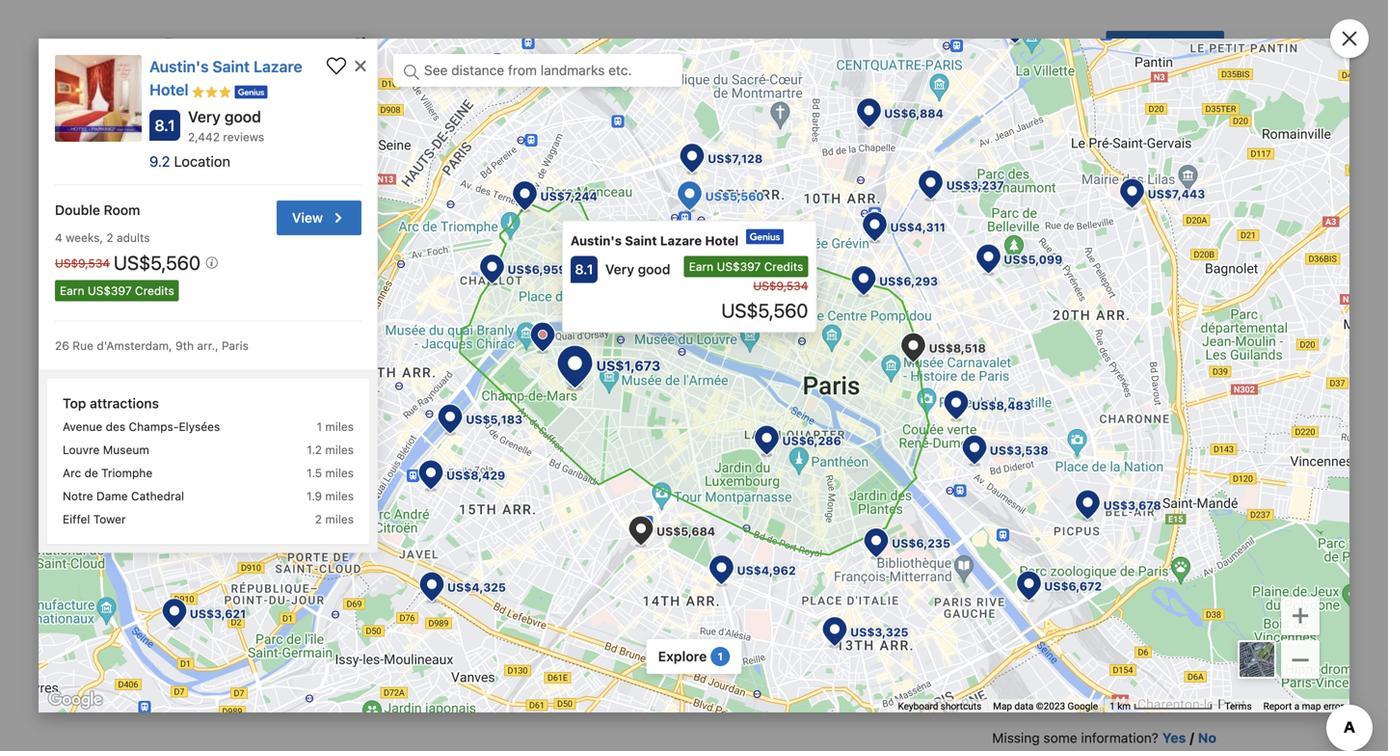 Task type: locate. For each thing, give the bounding box(es) containing it.
1 horizontal spatial room
[[559, 612, 601, 630]]

8.1 down invalides
[[575, 261, 594, 277]]

0 horizontal spatial good
[[225, 108, 261, 126]]

screen
[[588, 576, 630, 592]]

hotel left 3 out of 5 icon
[[149, 81, 189, 99]]

2 some from the top
[[1044, 730, 1078, 746]]

missing some information? yes / no up us$7,443
[[993, 166, 1217, 181]]

/ up us$7,443
[[1190, 166, 1195, 181]]

1 horizontal spatial good
[[638, 261, 671, 277]]

yes button up us$7,443
[[1163, 164, 1187, 183]]

earn us$397 credits up us$9,534 us$5,560
[[689, 260, 804, 274]]

1 some from the top
[[1044, 166, 1078, 181]]

arc
[[63, 466, 81, 480]]

good inside very good 2,442 reviews
[[225, 108, 261, 126]]

0 horizontal spatial credits
[[135, 284, 174, 298]]

1 see availability from the top
[[1118, 40, 1213, 56]]

yes button down 1 km button
[[1163, 729, 1187, 748]]

adults
[[117, 231, 150, 244]]

1 vertical spatial see availability button
[[1107, 222, 1225, 257]]

0 vertical spatial room
[[104, 202, 140, 218]]

1 vertical spatial luggage
[[923, 463, 977, 478]]

room up adults
[[104, 202, 140, 218]]

1 vertical spatial room
[[559, 612, 601, 630]]

eiffel
[[368, 224, 423, 251], [63, 513, 90, 526]]

museum
[[103, 443, 149, 457]]

1 vertical spatial /
[[1190, 730, 1195, 746]]

property
[[164, 33, 258, 60]]

1 horizontal spatial lazare
[[661, 234, 702, 248]]

austin's saint lazare hotel up very good 2,442 reviews
[[149, 57, 303, 99]]

0 horizontal spatial distances
[[181, 141, 233, 154]]

_ link
[[1282, 628, 1320, 679]]

1 missing from the top
[[993, 166, 1040, 181]]

very inside very good 2,442 reviews
[[188, 108, 221, 126]]

storage down us$3,538
[[981, 463, 1028, 478]]

miles
[[325, 420, 354, 434], [325, 443, 354, 457], [325, 466, 354, 480], [325, 490, 354, 503], [325, 513, 354, 526]]

arr.,
[[197, 339, 219, 353]]

1 vertical spatial luggage storage
[[923, 463, 1028, 478]]

1.2
[[307, 443, 322, 457]]

2 yes button from the top
[[1163, 729, 1187, 748]]

us$8,429
[[446, 469, 506, 482]]

1 vertical spatial good
[[638, 261, 671, 277]]

0 horizontal spatial 8.1
[[155, 116, 175, 135]]

1 distances from the left
[[181, 141, 233, 154]]

1 vertical spatial austin's saint lazare hotel
[[571, 234, 739, 248]]

0 horizontal spatial eiffel
[[63, 513, 90, 526]]

1 no button from the top
[[1199, 164, 1217, 183]]

some down ©2023
[[1044, 730, 1078, 746]]

0 horizontal spatial lazare
[[254, 57, 303, 76]]

see availability for property surroundings
[[1118, 40, 1213, 56]]

see availability for facilities of 1589 - eiffel tower& invalides - chic studio
[[1118, 231, 1213, 247]]

1 vertical spatial lazare
[[661, 234, 702, 248]]

eiffel tower
[[63, 513, 126, 526]]

1 vertical spatial missing some information? yes / no
[[993, 730, 1217, 746]]

0 vertical spatial 8.1
[[155, 116, 175, 135]]

attractions
[[90, 396, 159, 411]]

0 horizontal spatial storage
[[253, 321, 300, 337]]

9.2
[[149, 153, 170, 170]]

us$5,560 down the studio
[[722, 299, 809, 322]]

- right 1589
[[353, 224, 363, 251]]

/ for property surroundings
[[1190, 166, 1195, 181]]

1 horizontal spatial storage
[[981, 463, 1028, 478]]

0 vertical spatial &
[[964, 368, 975, 387]]

no button for property surroundings
[[1199, 164, 1217, 183]]

missing up us$5,099
[[993, 166, 1040, 181]]

1 vertical spatial see
[[1118, 231, 1142, 247]]

no button down 1 km button
[[1199, 729, 1217, 748]]

us$9,534 inside us$9,534 us$5,560
[[754, 279, 809, 293]]

0 vertical spatial 1
[[317, 420, 322, 434]]

austin's up very good
[[571, 234, 622, 248]]

1 vertical spatial information?
[[1082, 730, 1159, 746]]

0 horizontal spatial luggage
[[195, 321, 249, 337]]

miles for 1.2 miles
[[325, 443, 354, 457]]

good for very good
[[638, 261, 671, 277]]

no up cathedral at bottom left
[[164, 456, 182, 472]]

us$5,560 down us$7,128
[[706, 189, 764, 203]]

1 yes button from the top
[[1163, 164, 1187, 183]]

earn down the weeks,
[[60, 284, 84, 298]]

1 see from the top
[[1118, 40, 1142, 56]]

1 horizontal spatial earn
[[689, 260, 714, 274]]

saint
[[213, 57, 250, 76], [625, 234, 657, 248]]

missing down the data
[[993, 730, 1040, 746]]

credits up us$9,534 us$5,560
[[765, 260, 804, 274]]

0 horizontal spatial us$9,534
[[55, 257, 110, 270]]

earn down the studio
[[689, 260, 714, 274]]

1 vertical spatial earn
[[60, 284, 84, 298]]

availability
[[1146, 40, 1213, 56], [1146, 231, 1213, 247]]

1 vertical spatial very
[[606, 261, 635, 277]]

good up reviews
[[225, 108, 261, 126]]

2 availability from the top
[[1146, 231, 1213, 247]]

0 vertical spatial missing some information? yes / no
[[993, 166, 1217, 181]]

no for facilities of 1589 - eiffel tower& invalides - chic studio
[[1199, 730, 1217, 746]]

2 vertical spatial no
[[1199, 730, 1217, 746]]

2 down 1.9
[[315, 513, 322, 526]]

0 vertical spatial storage
[[253, 321, 300, 337]]

austin's up 3 out of 5 icon
[[149, 57, 209, 76]]

+ link
[[1282, 595, 1320, 636]]

elysées
[[179, 420, 220, 434]]

information? down the 1 km
[[1082, 730, 1159, 746]]

26
[[55, 339, 69, 353]]

scored  8.1 element
[[149, 110, 180, 141], [571, 256, 598, 283]]

0 vertical spatial no
[[1199, 166, 1217, 181]]

1 vertical spatial saint
[[625, 234, 657, 248]]

2 left adults
[[106, 231, 113, 244]]

0 vertical spatial see
[[1118, 40, 1142, 56]]

& up screen
[[608, 547, 619, 565]]

1 yes from the top
[[1163, 166, 1187, 181]]

saint up very good
[[625, 234, 657, 248]]

1 horizontal spatial luggage
[[923, 463, 977, 478]]

5 miles from the top
[[325, 513, 354, 526]]

0 vertical spatial see availability button
[[1107, 31, 1225, 66]]

2 horizontal spatial 1
[[1110, 701, 1116, 712]]

food
[[923, 368, 960, 387]]

storage
[[253, 321, 300, 337], [981, 463, 1028, 478]]

austin's saint lazare hotel up very good
[[571, 234, 739, 248]]

& right food
[[964, 368, 975, 387]]

0 vertical spatial saint
[[213, 57, 250, 76]]

1 vertical spatial yes
[[1163, 730, 1187, 746]]

keyboard
[[898, 701, 939, 712]]

louvre
[[63, 443, 100, 457]]

us$9,534 for us$9,534
[[55, 257, 110, 270]]

facilities of 1589 - eiffel tower& invalides - chic studio
[[164, 224, 752, 251]]

/ down 1 km button
[[1190, 730, 1195, 746]]

0 vertical spatial us$5,560
[[706, 189, 764, 203]]

4 miles from the top
[[325, 490, 354, 503]]

0 vertical spatial some
[[1044, 166, 1078, 181]]

tower&
[[428, 224, 509, 251]]

yes up us$7,443
[[1163, 166, 1187, 181]]

0 vertical spatial information?
[[1082, 166, 1159, 181]]

lazare
[[254, 57, 303, 76], [661, 234, 702, 248]]

1 see availability button from the top
[[1107, 31, 1225, 66]]

us$5,560 down adults
[[114, 251, 205, 274]]

1.9
[[307, 490, 322, 503]]

information? up us$7,443
[[1082, 166, 1159, 181]]

eiffel down notre
[[63, 513, 90, 526]]

1 availability from the top
[[1146, 40, 1213, 56]]

1 vertical spatial missing
[[993, 730, 1040, 746]]

reception
[[923, 433, 998, 452]]

us$9,534 for us$9,534 us$5,560
[[754, 279, 809, 293]]

area
[[607, 482, 642, 500]]

toilet
[[559, 398, 592, 414]]

1 horizontal spatial scored  8.1 element
[[571, 256, 598, 283]]

1 right explore at the bottom of page
[[718, 651, 723, 663]]

0 vertical spatial eiffel
[[368, 224, 423, 251]]

1 vertical spatial us$397
[[88, 284, 132, 298]]

1 horizontal spatial hotel
[[705, 234, 739, 248]]

error
[[1324, 701, 1344, 712]]

yes button for property surroundings
[[1163, 164, 1187, 183]]

0 vertical spatial us$9,534
[[55, 257, 110, 270]]

2 yes from the top
[[1163, 730, 1187, 746]]

storage down facilities
[[253, 321, 300, 337]]

1 inside 1 km button
[[1110, 701, 1116, 712]]

miles up 2 miles
[[325, 490, 354, 503]]

yes button for facilities of 1589 - eiffel tower& invalides - chic studio
[[1163, 729, 1187, 748]]

tea/coffee
[[923, 398, 990, 414]]

0 horizontal spatial saint
[[213, 57, 250, 76]]

missing some information? yes / no
[[993, 166, 1217, 181], [993, 730, 1217, 746]]

luggage
[[195, 321, 249, 337], [923, 463, 977, 478]]

us$6,672
[[1045, 580, 1102, 593]]

_
[[1293, 628, 1309, 665]]

triomphe
[[101, 466, 153, 480]]

view
[[292, 210, 323, 226]]

1 for 1 km
[[1110, 701, 1116, 712]]

1 vertical spatial no button
[[1199, 729, 1217, 748]]

1 horizontal spatial earn us$397 credits
[[689, 260, 804, 274]]

1 horizontal spatial very
[[606, 261, 635, 277]]

0 vertical spatial luggage storage
[[195, 321, 300, 337]]

2 distances from the left
[[475, 141, 528, 154]]

towels
[[559, 422, 601, 438]]

no button up us$7,443
[[1199, 164, 1217, 183]]

2 no button from the top
[[1199, 729, 1217, 748]]

1 vertical spatial eiffel
[[63, 513, 90, 526]]

no button for facilities of 1589 - eiffel tower& invalides - chic studio
[[1199, 729, 1217, 748]]

us$6,286
[[783, 434, 842, 447]]

amenities
[[605, 612, 680, 630]]

miles down the 1.2 miles
[[325, 466, 354, 480]]

scored  8.1 element for _
[[571, 256, 598, 283]]

1 vertical spatial &
[[608, 547, 619, 565]]

see availability
[[1118, 40, 1213, 56], [1118, 231, 1213, 247]]

1 vertical spatial 2
[[315, 513, 322, 526]]

1 vertical spatial scored  8.1 element
[[571, 256, 598, 283]]

2 missing some information? yes / no from the top
[[993, 730, 1217, 746]]

refrigerator
[[195, 623, 269, 639]]

media & technology
[[559, 547, 709, 565]]

credits up 26 rue d'amsterdam, 9th arr., paris
[[135, 284, 174, 298]]

luggage up paris
[[195, 321, 249, 337]]

some right us$3,237
[[1044, 166, 1078, 181]]

0 vertical spatial hotel
[[149, 81, 189, 99]]

- left chic
[[615, 224, 626, 251]]

tea/coffee maker
[[923, 398, 1032, 414]]

2 see availability button from the top
[[1107, 222, 1225, 257]]

scored  8.1 element up all
[[149, 110, 180, 141]]

0 horizontal spatial austin's
[[149, 57, 209, 76]]

actual
[[404, 141, 438, 154]]

See distance from landmarks etc. search field
[[394, 54, 683, 87]]

us$5,099
[[1004, 253, 1063, 266]]

0 horizontal spatial &
[[608, 547, 619, 565]]

us$397 down 4 weeks, 2 adults
[[88, 284, 132, 298]]

information? for facilities of 1589 - eiffel tower& invalides - chic studio
[[1082, 730, 1159, 746]]

luggage down reception on the bottom
[[923, 463, 977, 478]]

heating
[[559, 641, 607, 657]]

eiffel left tower&
[[368, 224, 423, 251]]

1 left km
[[1110, 701, 1116, 712]]

hotel right chic
[[705, 234, 739, 248]]

measured
[[257, 141, 311, 154]]

good down chic
[[638, 261, 671, 277]]

1.9 miles
[[307, 490, 354, 503]]

media
[[559, 547, 604, 565]]

1.2 miles
[[307, 443, 354, 457]]

0 horizontal spatial room
[[104, 202, 140, 218]]

1 vertical spatial austin's
[[571, 234, 622, 248]]

2 see availability from the top
[[1118, 231, 1213, 247]]

0 horizontal spatial scored  8.1 element
[[149, 110, 180, 141]]

1 horizontal spatial 1
[[718, 651, 723, 663]]

0 vertical spatial yes
[[1163, 166, 1187, 181]]

vary.
[[557, 141, 583, 154]]

us$397 down the studio
[[717, 260, 761, 274]]

1 information? from the top
[[1082, 166, 1159, 181]]

no down 1 km button
[[1199, 730, 1217, 746]]

iron
[[559, 666, 583, 682]]

0 vertical spatial see availability
[[1118, 40, 1213, 56]]

chic
[[631, 224, 680, 251]]

us$6,235
[[892, 537, 951, 550]]

/
[[1190, 166, 1195, 181], [1190, 730, 1195, 746]]

1 vertical spatial 8.1
[[575, 261, 594, 277]]

no up us$7,443
[[1199, 166, 1217, 181]]

1 up the 1.2
[[317, 420, 322, 434]]

miles down 1 miles
[[325, 443, 354, 457]]

1.5 miles
[[307, 466, 354, 480]]

1 horizontal spatial saint
[[625, 234, 657, 248]]

miles down 1.9 miles
[[325, 513, 354, 526]]

very down chic
[[606, 261, 635, 277]]

miles for 1.9 miles
[[325, 490, 354, 503]]

0 horizontal spatial very
[[188, 108, 221, 126]]

living
[[559, 482, 604, 500]]

& for food
[[964, 368, 975, 387]]

may
[[531, 141, 554, 154]]

map view dialog
[[0, 0, 1389, 751]]

3 miles from the top
[[325, 466, 354, 480]]

straight
[[327, 141, 369, 154]]

-
[[353, 224, 363, 251], [615, 224, 626, 251]]

all distances are measured in straight lines. actual travel distances may vary.
[[164, 141, 583, 154]]

austin's
[[149, 57, 209, 76], [571, 234, 622, 248]]

room
[[104, 202, 140, 218], [559, 612, 601, 630]]

very up the 2,442
[[188, 108, 221, 126]]

french
[[923, 617, 966, 633]]

us$397
[[717, 260, 761, 274], [88, 284, 132, 298]]

notre dame cathedral
[[63, 490, 184, 503]]

data
[[1015, 701, 1034, 712]]

1 vertical spatial no
[[164, 456, 182, 472]]

2 see from the top
[[1118, 231, 1142, 247]]

2 miles from the top
[[325, 443, 354, 457]]

reviews
[[223, 130, 264, 144]]

map
[[1303, 701, 1322, 712]]

0 horizontal spatial earn us$397 credits
[[60, 284, 174, 298]]

1 missing some information? yes / no from the top
[[993, 166, 1217, 181]]

luggage storage up paris
[[195, 321, 300, 337]]

earn us$397 credits down 4 weeks, 2 adults
[[60, 284, 174, 298]]

miles up the 1.2 miles
[[325, 420, 354, 434]]

1 miles from the top
[[325, 420, 354, 434]]

scored  9.2 element
[[149, 153, 174, 170]]

2 / from the top
[[1190, 730, 1195, 746]]

1 vertical spatial see availability
[[1118, 231, 1213, 247]]

luggage storage down reception on the bottom
[[923, 463, 1028, 478]]

google
[[1068, 701, 1099, 712]]

0 horizontal spatial -
[[353, 224, 363, 251]]

0 vertical spatial credits
[[765, 260, 804, 274]]

linen
[[195, 688, 229, 703]]

distances
[[181, 141, 233, 154], [475, 141, 528, 154]]

1 / from the top
[[1190, 166, 1195, 181]]

saint up 3 out of 5 icon
[[213, 57, 250, 76]]

see for facilities of 1589 - eiffel tower& invalides - chic studio
[[1118, 231, 1142, 247]]

0 horizontal spatial 1
[[317, 420, 322, 434]]

0 vertical spatial earn
[[689, 260, 714, 274]]

1 vertical spatial credits
[[135, 284, 174, 298]]

scored  8.1 element down invalides
[[571, 256, 598, 283]]

2 missing from the top
[[993, 730, 1040, 746]]

0 vertical spatial scored  8.1 element
[[149, 110, 180, 141]]

eiffel inside map view dialog
[[63, 513, 90, 526]]

see availability button for property surroundings
[[1107, 31, 1225, 66]]

1 horizontal spatial -
[[615, 224, 626, 251]]

drink
[[978, 368, 1019, 387]]

very for very good 2,442 reviews
[[188, 108, 221, 126]]

2 information? from the top
[[1082, 730, 1159, 746]]

1 vertical spatial yes button
[[1163, 729, 1187, 748]]

1 vertical spatial 1
[[718, 651, 723, 663]]

1 vertical spatial availability
[[1146, 231, 1213, 247]]

8.1 up all
[[155, 116, 175, 135]]

missing some information? yes / no down the 1 km
[[993, 730, 1217, 746]]

double
[[55, 202, 100, 218]]

1 vertical spatial some
[[1044, 730, 1078, 746]]

0 vertical spatial austin's saint lazare hotel
[[149, 57, 303, 99]]

yes down 1 km button
[[1163, 730, 1187, 746]]

reception services
[[923, 433, 1065, 452]]

room up heating
[[559, 612, 601, 630]]

close info window image
[[352, 57, 369, 75]]

0 vertical spatial availability
[[1146, 40, 1213, 56]]

credits
[[765, 260, 804, 274], [135, 284, 174, 298]]



Task type: describe. For each thing, give the bounding box(es) containing it.
shortcuts
[[941, 701, 982, 712]]

8.1 for _
[[575, 261, 594, 277]]

1 vertical spatial earn us$397 credits
[[60, 284, 174, 298]]

0 vertical spatial lazare
[[254, 57, 303, 76]]

us$3,237
[[947, 178, 1004, 192]]

0 horizontal spatial hotel
[[149, 81, 189, 99]]

0 vertical spatial earn us$397 credits
[[689, 260, 804, 274]]

1 horizontal spatial austin's
[[571, 234, 622, 248]]

bedroom
[[195, 658, 263, 677]]

us$7,443
[[1148, 187, 1206, 201]]

0 vertical spatial luggage
[[195, 321, 249, 337]]

us$5,183
[[466, 413, 523, 426]]

english
[[923, 592, 968, 608]]

room inside map view dialog
[[104, 202, 140, 218]]

invalides
[[514, 224, 610, 251]]

miles for 2 miles
[[325, 513, 354, 526]]

services
[[1002, 433, 1065, 452]]

parking
[[195, 368, 252, 387]]

scored  8.1 element for view
[[149, 110, 180, 141]]

no for property surroundings
[[1199, 166, 1217, 181]]

languages spoken
[[923, 563, 1063, 581]]

0 horizontal spatial earn
[[60, 284, 84, 298]]

see for property surroundings
[[1118, 40, 1142, 56]]

most
[[164, 282, 201, 301]]

information? for property surroundings
[[1082, 166, 1159, 181]]

us$3,678
[[1104, 499, 1162, 512]]

champs-
[[129, 420, 179, 434]]

1 horizontal spatial luggage storage
[[923, 463, 1028, 478]]

us$1,673
[[597, 358, 661, 374]]

languages
[[923, 563, 1005, 581]]

no internet access available.
[[164, 456, 342, 472]]

1 for 1
[[718, 651, 723, 663]]

missing some information? yes / no for property surroundings
[[993, 166, 1217, 181]]

miles for 1 miles
[[325, 420, 354, 434]]

map
[[994, 701, 1013, 712]]

1589
[[291, 224, 348, 251]]

us$8,518
[[929, 342, 987, 355]]

miles for 1.5 miles
[[325, 466, 354, 480]]

top
[[63, 396, 86, 411]]

austin's saint lazare hotel link
[[149, 57, 303, 99]]

stovetop
[[195, 549, 251, 565]]

yes for facilities of 1589 - eiffel tower& invalides - chic studio
[[1163, 730, 1187, 746]]

us$4,311
[[891, 221, 946, 234]]

missing some information? yes / no for facilities of 1589 - eiffel tower& invalides - chic studio
[[993, 730, 1217, 746]]

us$4,962
[[737, 564, 796, 577]]

us$3,621
[[190, 607, 246, 620]]

/ for facilities of 1589 - eiffel tower& invalides - chic studio
[[1190, 730, 1195, 746]]

flat-
[[559, 576, 588, 592]]

rue
[[73, 339, 94, 353]]

1 vertical spatial us$5,560
[[114, 251, 205, 274]]

2,442
[[188, 130, 220, 144]]

microwave
[[195, 598, 261, 614]]

1.5
[[307, 466, 322, 480]]

google image
[[43, 688, 107, 713]]

double room
[[55, 202, 140, 218]]

yes for property surroundings
[[1163, 166, 1187, 181]]

technology
[[623, 547, 709, 565]]

report a map error link
[[1264, 701, 1344, 712]]

1 vertical spatial hotel
[[705, 234, 739, 248]]

living area
[[559, 482, 642, 500]]

facilities
[[266, 282, 330, 301]]

us$5,684
[[657, 525, 716, 538]]

maker
[[994, 398, 1032, 414]]

us$3,325
[[851, 625, 909, 639]]

map region
[[39, 39, 1350, 713]]

us$8,483
[[972, 399, 1032, 412]]

us$9,534 us$5,560
[[722, 279, 809, 322]]

missing for facilities of 1589 - eiffel tower& invalides - chic studio
[[993, 730, 1040, 746]]

louvre museum
[[63, 443, 149, 457]]

0 vertical spatial us$397
[[717, 260, 761, 274]]

1 for 1 miles
[[317, 420, 322, 434]]

us$6,959
[[508, 263, 567, 276]]

very good 2,442 reviews
[[188, 108, 264, 144]]

weeks,
[[66, 231, 103, 244]]

9th
[[176, 339, 194, 353]]

1 horizontal spatial eiffel
[[368, 224, 423, 251]]

& for media
[[608, 547, 619, 565]]

availability for facilities of 1589 - eiffel tower& invalides - chic studio
[[1146, 231, 1213, 247]]

available.
[[284, 456, 342, 472]]

8.1 for view
[[155, 116, 175, 135]]

1 km button
[[1104, 699, 1220, 713]]

bathroom
[[559, 368, 632, 387]]

us$6,884
[[885, 106, 944, 120]]

avenue des champs-elysées
[[63, 420, 220, 434]]

keyboard shortcuts button
[[898, 700, 982, 713]]

2 vertical spatial us$5,560
[[722, 299, 809, 322]]

+ _
[[1292, 595, 1311, 665]]

1 horizontal spatial 2
[[315, 513, 322, 526]]

des
[[106, 420, 126, 434]]

tower
[[93, 513, 126, 526]]

0 vertical spatial 2
[[106, 231, 113, 244]]

availability for property surroundings
[[1146, 40, 1213, 56]]

good for very good 2,442 reviews
[[225, 108, 261, 126]]

throughout
[[1011, 527, 1080, 543]]

desk
[[559, 511, 590, 527]]

very for very good
[[606, 261, 635, 277]]

km
[[1118, 701, 1131, 712]]

facilities
[[164, 224, 259, 251]]

3 out of 5 image
[[192, 86, 231, 98]]

non-
[[923, 527, 954, 543]]

all
[[164, 141, 178, 154]]

9.2 location
[[149, 153, 231, 170]]

rated element
[[174, 153, 231, 170]]

1 miles
[[317, 420, 354, 434]]

2 - from the left
[[615, 224, 626, 251]]

some for property surroundings
[[1044, 166, 1078, 181]]

paper
[[596, 398, 632, 414]]

terms link
[[1225, 701, 1252, 712]]

us$7,244
[[541, 190, 598, 203]]

0 horizontal spatial austin's saint lazare hotel
[[149, 57, 303, 99]]

see availability button for facilities of 1589 - eiffel tower& invalides - chic studio
[[1107, 222, 1225, 257]]

1 - from the left
[[353, 224, 363, 251]]

missing for property surroundings
[[993, 166, 1040, 181]]

1 vertical spatial storage
[[981, 463, 1028, 478]]

in
[[314, 141, 324, 154]]

spoken
[[1008, 563, 1063, 581]]

tv
[[633, 576, 651, 592]]

most popular facilities
[[164, 282, 330, 301]]

arc de triomphe
[[63, 466, 153, 480]]

very good
[[606, 261, 671, 277]]

keyboard shortcuts
[[898, 701, 982, 712]]

smoking
[[954, 527, 1007, 543]]

0 vertical spatial austin's
[[149, 57, 209, 76]]

some for facilities of 1589 - eiffel tower& invalides - chic studio
[[1044, 730, 1078, 746]]

dame
[[96, 490, 128, 503]]



Task type: vqa. For each thing, say whether or not it's contained in the screenshot.
the bottommost See availability
yes



